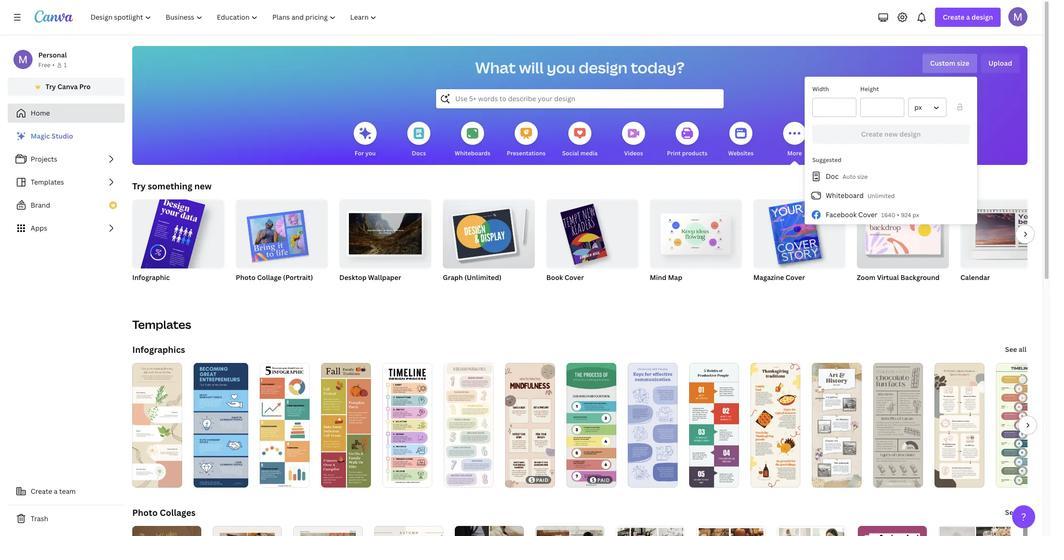 Task type: vqa. For each thing, say whether or not it's contained in the screenshot.
عربي (مصر) عربي
no



Task type: describe. For each thing, give the bounding box(es) containing it.
try canva pro button
[[8, 78, 125, 96]]

will
[[519, 57, 544, 78]]

suggested
[[813, 156, 842, 164]]

1 vertical spatial design
[[579, 57, 628, 78]]

photo for photo collage (portrait)
[[236, 273, 256, 282]]

docs
[[412, 149, 426, 157]]

home link
[[8, 104, 125, 123]]

desktop wallpaper group
[[340, 196, 432, 294]]

8.5
[[754, 285, 762, 294]]

a for team
[[54, 487, 58, 496]]

group for book cover
[[547, 196, 639, 269]]

zoom virtual background
[[858, 273, 940, 282]]

upload
[[989, 59, 1013, 68]]

auto
[[843, 173, 856, 181]]

1 paid from the left
[[536, 477, 549, 483]]

websites button
[[729, 115, 754, 165]]

videos button
[[623, 115, 646, 165]]

desktop
[[340, 273, 367, 282]]

800
[[132, 285, 144, 294]]

virtual
[[878, 273, 900, 282]]

you inside button
[[366, 149, 376, 157]]

all for infographics
[[1019, 345, 1027, 354]]

presentations button
[[507, 115, 546, 165]]

? button
[[1013, 506, 1036, 529]]

group for infographic
[[131, 193, 224, 315]]

doc auto size
[[826, 172, 868, 181]]

1640
[[882, 211, 896, 219]]

magic
[[31, 131, 50, 141]]

create for create a design
[[944, 12, 965, 22]]

brand link
[[8, 196, 125, 215]]

top level navigation element
[[84, 8, 385, 27]]

800 × 2000 px button
[[132, 285, 182, 294]]

templates link
[[8, 173, 125, 192]]

facebook cover 1640 × 924 px
[[826, 210, 920, 219]]

infographics
[[132, 344, 185, 355]]

presentations
[[507, 149, 546, 157]]

group for mind map
[[650, 196, 742, 269]]

magic studio link
[[8, 127, 125, 146]]

group for graph (unlimited)
[[443, 196, 535, 269]]

(unlimited)
[[465, 273, 502, 282]]

2000
[[149, 285, 165, 294]]

collages
[[160, 507, 196, 518]]

try something new
[[132, 180, 212, 192]]

personal
[[38, 50, 67, 59]]

projects
[[31, 154, 57, 164]]

new inside create new design button
[[885, 130, 898, 139]]

for you button
[[354, 115, 377, 165]]

× inside infographic 800 × 2000 px
[[145, 285, 148, 294]]

apps link
[[8, 219, 125, 238]]

print products button
[[668, 115, 708, 165]]

try for try canva pro
[[46, 82, 56, 91]]

see for photo collages
[[1006, 508, 1018, 517]]

print products
[[668, 149, 708, 157]]

something
[[148, 180, 192, 192]]

cover for book
[[565, 273, 584, 282]]

size inside doc auto size
[[858, 173, 868, 181]]

create new design
[[862, 130, 922, 139]]

group for magazine cover
[[754, 200, 846, 269]]

what
[[476, 57, 516, 78]]

facebook
[[826, 210, 857, 219]]

list containing magic studio
[[8, 127, 125, 238]]

desktop wallpaper
[[340, 273, 402, 282]]

photo collage (portrait)
[[236, 273, 313, 282]]

0 vertical spatial templates
[[31, 177, 64, 187]]

1
[[64, 61, 67, 69]]

maria williams image
[[1009, 7, 1028, 26]]

more button
[[784, 115, 807, 165]]

graph
[[443, 273, 463, 282]]

8.5 × 11 in button
[[754, 285, 790, 294]]

calendar group
[[961, 200, 1051, 294]]

× for facebook cover
[[898, 211, 900, 219]]

photo collages link
[[132, 507, 196, 518]]

(portrait)
[[283, 273, 313, 282]]

photo collage (portrait) group
[[236, 196, 328, 294]]

create for create new design
[[862, 130, 883, 139]]

studio
[[52, 131, 73, 141]]

team
[[59, 487, 76, 496]]

book cover
[[547, 273, 584, 282]]

width
[[813, 85, 830, 93]]

mind map
[[650, 273, 683, 282]]

free •
[[38, 61, 55, 69]]

whiteboards
[[455, 149, 491, 157]]

whiteboard
[[826, 191, 864, 200]]

see for infographics
[[1006, 345, 1018, 354]]

more
[[788, 149, 803, 157]]

try canva pro
[[46, 82, 91, 91]]

see all for infographics
[[1006, 345, 1027, 354]]

?
[[1022, 510, 1027, 524]]

what will you design today?
[[476, 57, 685, 78]]

Width number field
[[819, 98, 851, 117]]

social media button
[[563, 115, 598, 165]]

zoom
[[858, 273, 876, 282]]

cover for facebook
[[859, 210, 878, 219]]

docs button
[[408, 115, 431, 165]]

book
[[547, 273, 563, 282]]

create a design
[[944, 12, 994, 22]]

see all link for photo collages
[[1005, 503, 1028, 522]]

projects link
[[8, 150, 125, 169]]

•
[[52, 61, 55, 69]]

in
[[775, 285, 780, 294]]



Task type: locate. For each thing, give the bounding box(es) containing it.
1 vertical spatial new
[[194, 180, 212, 192]]

1 vertical spatial size
[[858, 173, 868, 181]]

2 vertical spatial create
[[31, 487, 52, 496]]

design
[[972, 12, 994, 22], [579, 57, 628, 78], [900, 130, 922, 139]]

1 vertical spatial px
[[913, 211, 920, 219]]

group for photo collage (portrait)
[[236, 196, 328, 269]]

mind
[[650, 273, 667, 282]]

you right will
[[547, 57, 576, 78]]

magazine cover 8.5 × 11 in
[[754, 273, 806, 294]]

1 horizontal spatial paid
[[598, 477, 610, 483]]

create inside create a design dropdown button
[[944, 12, 965, 22]]

px inside the facebook cover 1640 × 924 px
[[913, 211, 920, 219]]

cover inside group
[[565, 273, 584, 282]]

upload button
[[982, 54, 1021, 73]]

2 paid from the left
[[598, 477, 610, 483]]

photo left collages
[[132, 507, 158, 518]]

0 horizontal spatial paid
[[536, 477, 549, 483]]

× inside magazine cover 8.5 × 11 in
[[764, 285, 766, 294]]

2 horizontal spatial ×
[[898, 211, 900, 219]]

design down px button
[[900, 130, 922, 139]]

0 horizontal spatial new
[[194, 180, 212, 192]]

0 horizontal spatial you
[[366, 149, 376, 157]]

design inside button
[[900, 130, 922, 139]]

list containing doc
[[805, 167, 978, 224]]

magazine
[[754, 273, 785, 282]]

1 horizontal spatial ×
[[764, 285, 766, 294]]

None search field
[[436, 89, 724, 108]]

0 vertical spatial a
[[967, 12, 971, 22]]

custom
[[931, 59, 956, 68]]

group
[[131, 193, 224, 315], [236, 196, 328, 269], [340, 196, 432, 269], [443, 196, 535, 269], [547, 196, 639, 269], [650, 196, 742, 269], [754, 200, 846, 269], [858, 200, 950, 269], [961, 200, 1051, 269]]

0 vertical spatial you
[[547, 57, 576, 78]]

1 vertical spatial try
[[132, 180, 146, 192]]

1 horizontal spatial try
[[132, 180, 146, 192]]

all
[[1019, 345, 1027, 354], [1019, 508, 1027, 517]]

calendar
[[961, 273, 991, 282]]

0 vertical spatial all
[[1019, 345, 1027, 354]]

design inside dropdown button
[[972, 12, 994, 22]]

× left 924
[[898, 211, 900, 219]]

group for calendar
[[961, 200, 1051, 269]]

create a design button
[[936, 8, 1001, 27]]

infographic 800 × 2000 px
[[132, 273, 173, 294]]

create inside create new design button
[[862, 130, 883, 139]]

0 vertical spatial create
[[944, 12, 965, 22]]

size
[[958, 59, 970, 68], [858, 173, 868, 181]]

0 vertical spatial see
[[1006, 345, 1018, 354]]

photo inside group
[[236, 273, 256, 282]]

0 horizontal spatial templates
[[31, 177, 64, 187]]

create inside create a team button
[[31, 487, 52, 496]]

a inside create a design dropdown button
[[967, 12, 971, 22]]

px
[[915, 103, 923, 112], [913, 211, 920, 219], [166, 285, 173, 294]]

0 vertical spatial try
[[46, 82, 56, 91]]

px right the height number field
[[915, 103, 923, 112]]

print
[[668, 149, 681, 157]]

1 vertical spatial a
[[54, 487, 58, 496]]

collage
[[257, 273, 282, 282]]

whiteboard unlimited
[[826, 191, 895, 200]]

Search search field
[[456, 90, 705, 108]]

design for create new design
[[900, 130, 922, 139]]

1 horizontal spatial size
[[958, 59, 970, 68]]

brand
[[31, 200, 50, 210]]

see
[[1006, 345, 1018, 354], [1006, 508, 1018, 517]]

canva
[[58, 82, 78, 91]]

0 horizontal spatial ×
[[145, 285, 148, 294]]

cover right 'book'
[[565, 273, 584, 282]]

2 horizontal spatial cover
[[859, 210, 878, 219]]

a inside create a team button
[[54, 487, 58, 496]]

new right something
[[194, 180, 212, 192]]

apps
[[31, 224, 47, 233]]

0 vertical spatial see all
[[1006, 345, 1027, 354]]

wallpaper
[[368, 273, 402, 282]]

you right 'for'
[[366, 149, 376, 157]]

Height number field
[[867, 98, 899, 117]]

size right auto
[[858, 173, 868, 181]]

1 vertical spatial all
[[1019, 508, 1027, 517]]

1 horizontal spatial cover
[[786, 273, 806, 282]]

free
[[38, 61, 50, 69]]

1 all from the top
[[1019, 345, 1027, 354]]

try inside button
[[46, 82, 56, 91]]

px inside button
[[915, 103, 923, 112]]

1 vertical spatial see all
[[1006, 508, 1027, 517]]

0 horizontal spatial cover
[[565, 273, 584, 282]]

book cover group
[[547, 196, 639, 294]]

0 horizontal spatial create
[[31, 487, 52, 496]]

× left 11
[[764, 285, 766, 294]]

try for try something new
[[132, 180, 146, 192]]

create down the height number field
[[862, 130, 883, 139]]

0 horizontal spatial a
[[54, 487, 58, 496]]

magazine cover group
[[754, 200, 846, 294]]

px right 924
[[913, 211, 920, 219]]

list
[[8, 127, 125, 238], [805, 167, 978, 224]]

2 see all from the top
[[1006, 508, 1027, 517]]

× right 800
[[145, 285, 148, 294]]

home
[[31, 108, 50, 118]]

height
[[861, 85, 880, 93]]

1 horizontal spatial new
[[885, 130, 898, 139]]

pro
[[79, 82, 91, 91]]

1 horizontal spatial photo
[[236, 273, 256, 282]]

create a team button
[[8, 482, 125, 501]]

2 all from the top
[[1019, 508, 1027, 517]]

whiteboards button
[[455, 115, 491, 165]]

doc
[[826, 172, 839, 181]]

0 horizontal spatial photo
[[132, 507, 158, 518]]

design left maria williams image
[[972, 12, 994, 22]]

0 horizontal spatial try
[[46, 82, 56, 91]]

design up the search search box on the top
[[579, 57, 628, 78]]

cover
[[859, 210, 878, 219], [565, 273, 584, 282], [786, 273, 806, 282]]

1 horizontal spatial templates
[[132, 317, 191, 332]]

create new design button
[[813, 125, 970, 144]]

infographic
[[132, 273, 170, 282]]

see all link for infographics
[[1005, 340, 1028, 359]]

custom size button
[[923, 54, 978, 73]]

new down the height number field
[[885, 130, 898, 139]]

map
[[669, 273, 683, 282]]

×
[[898, 211, 900, 219], [145, 285, 148, 294], [764, 285, 766, 294]]

1 vertical spatial see
[[1006, 508, 1018, 517]]

1 see all link from the top
[[1005, 340, 1028, 359]]

background
[[901, 273, 940, 282]]

1 horizontal spatial create
[[862, 130, 883, 139]]

websites
[[729, 149, 754, 157]]

1 horizontal spatial a
[[967, 12, 971, 22]]

0 horizontal spatial design
[[579, 57, 628, 78]]

a
[[967, 12, 971, 22], [54, 487, 58, 496]]

graph (unlimited)
[[443, 273, 502, 282]]

social
[[563, 149, 579, 157]]

products
[[683, 149, 708, 157]]

Units: px button
[[909, 98, 947, 117]]

0 vertical spatial see all link
[[1005, 340, 1028, 359]]

for you
[[355, 149, 376, 157]]

1 vertical spatial create
[[862, 130, 883, 139]]

photo
[[236, 273, 256, 282], [132, 507, 158, 518]]

2 horizontal spatial create
[[944, 12, 965, 22]]

size right "custom" on the top
[[958, 59, 970, 68]]

size inside dropdown button
[[958, 59, 970, 68]]

1 see all from the top
[[1006, 345, 1027, 354]]

custom size
[[931, 59, 970, 68]]

trash link
[[8, 509, 125, 529]]

px right the 2000
[[166, 285, 173, 294]]

0 vertical spatial px
[[915, 103, 923, 112]]

0 vertical spatial new
[[885, 130, 898, 139]]

today?
[[631, 57, 685, 78]]

graph (unlimited) group
[[443, 196, 535, 294]]

× for magazine cover
[[764, 285, 766, 294]]

2 vertical spatial design
[[900, 130, 922, 139]]

magic studio
[[31, 131, 73, 141]]

new
[[885, 130, 898, 139], [194, 180, 212, 192]]

a for design
[[967, 12, 971, 22]]

0 vertical spatial photo
[[236, 273, 256, 282]]

infographics link
[[132, 344, 185, 355]]

zoom virtual background group
[[858, 200, 950, 294]]

0 horizontal spatial list
[[8, 127, 125, 238]]

see all link
[[1005, 340, 1028, 359], [1005, 503, 1028, 522]]

1 horizontal spatial list
[[805, 167, 978, 224]]

design for create a design
[[972, 12, 994, 22]]

social media
[[563, 149, 598, 157]]

group for desktop wallpaper
[[340, 196, 432, 269]]

infographic group
[[131, 193, 224, 315]]

for
[[355, 149, 364, 157]]

cover inside magazine cover 8.5 × 11 in
[[786, 273, 806, 282]]

1 vertical spatial see all link
[[1005, 503, 1028, 522]]

templates up the infographics link
[[132, 317, 191, 332]]

try
[[46, 82, 56, 91], [132, 180, 146, 192]]

videos
[[625, 149, 644, 157]]

1 horizontal spatial design
[[900, 130, 922, 139]]

create a team
[[31, 487, 76, 496]]

templates
[[31, 177, 64, 187], [132, 317, 191, 332]]

create up "custom size"
[[944, 12, 965, 22]]

media
[[581, 149, 598, 157]]

create for create a team
[[31, 487, 52, 496]]

photo for photo collages
[[132, 507, 158, 518]]

templates down projects
[[31, 177, 64, 187]]

2 see from the top
[[1006, 508, 1018, 517]]

all for photo collages
[[1019, 508, 1027, 517]]

create left the team
[[31, 487, 52, 496]]

1 vertical spatial photo
[[132, 507, 158, 518]]

cover left 1640
[[859, 210, 878, 219]]

1 see from the top
[[1006, 345, 1018, 354]]

0 horizontal spatial size
[[858, 173, 868, 181]]

1 horizontal spatial you
[[547, 57, 576, 78]]

px inside infographic 800 × 2000 px
[[166, 285, 173, 294]]

photo collages
[[132, 507, 196, 518]]

1 vertical spatial templates
[[132, 317, 191, 332]]

mind map group
[[650, 196, 742, 294]]

unlimited
[[868, 192, 895, 200]]

0 vertical spatial design
[[972, 12, 994, 22]]

2 see all link from the top
[[1005, 503, 1028, 522]]

see all for photo collages
[[1006, 508, 1027, 517]]

cover right magazine
[[786, 273, 806, 282]]

2 horizontal spatial design
[[972, 12, 994, 22]]

try left something
[[132, 180, 146, 192]]

cover for magazine
[[786, 273, 806, 282]]

try left canva
[[46, 82, 56, 91]]

2 vertical spatial px
[[166, 285, 173, 294]]

× inside the facebook cover 1640 × 924 px
[[898, 211, 900, 219]]

1 vertical spatial you
[[366, 149, 376, 157]]

photo left collage
[[236, 273, 256, 282]]

0 vertical spatial size
[[958, 59, 970, 68]]



